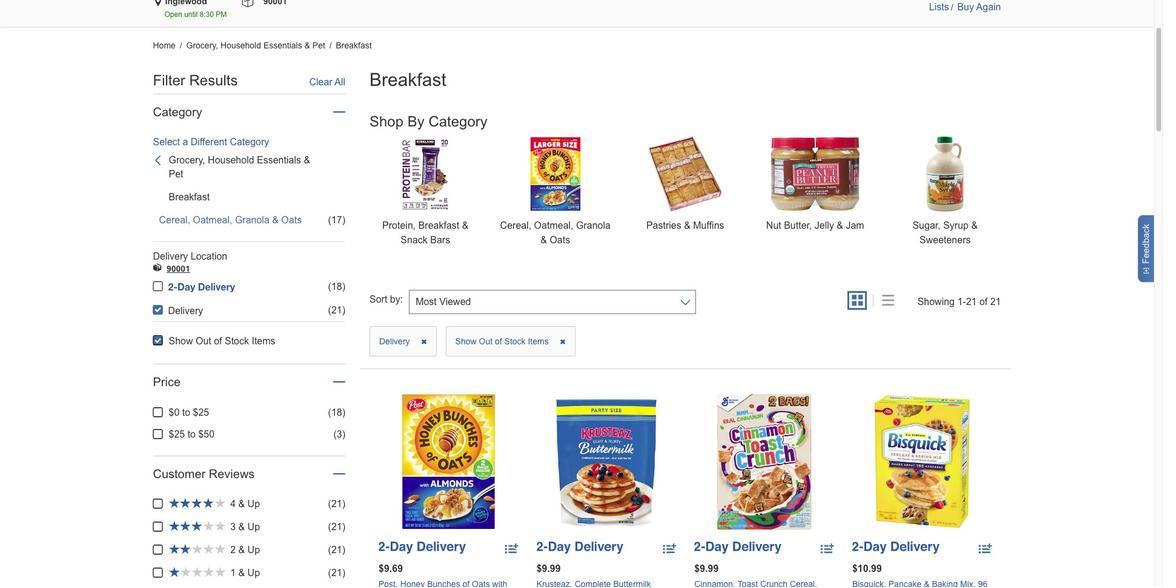 Task type: vqa. For each thing, say whether or not it's contained in the screenshot.
topmost Grocery,
yes



Task type: describe. For each thing, give the bounding box(es) containing it.
grocery, for select a different category
[[169, 155, 205, 166]]

open until 8:30 pm
[[164, 11, 227, 19]]

muffins
[[693, 220, 724, 231]]

0 horizontal spatial granola
[[235, 215, 269, 225]]

items inside button
[[528, 337, 549, 346]]

customer reviews button
[[153, 468, 255, 481]]

quick view for 2-day delivery image corresponding to 'cinnamon, toast crunch cereal, 49.5 oz' image
[[740, 504, 788, 514]]

home link
[[153, 40, 178, 50]]

cinnamon, toast crunch cereal, 49.5 oz image
[[694, 392, 834, 532]]

nut butter, jelly & jam
[[766, 220, 864, 231]]

post, honey bunches of oats with almonds cereal, 50 oz image
[[379, 392, 518, 532]]

grocery, household essentials & pet for select a different category
[[169, 155, 310, 179]]

customer
[[153, 468, 205, 481]]

1 out from the left
[[196, 336, 211, 347]]

add to list  post, honey bunches of oats with almonds cereal, 50 oz image
[[505, 543, 518, 558]]

location
[[191, 251, 227, 262]]

3 & up
[[230, 522, 260, 533]]

view for add to list  bisquick, pancake & baking mix, 96 oz icon
[[925, 504, 946, 514]]

1 vertical spatial $25
[[169, 429, 185, 440]]

until
[[184, 11, 198, 19]]

1 show out of stock items from the left
[[169, 336, 275, 347]]

sugar,
[[913, 220, 941, 231]]

2 21 from the left
[[990, 297, 1001, 307]]

showing
[[918, 297, 955, 307]]

1-
[[957, 297, 966, 307]]

category button
[[153, 105, 202, 119]]

0 horizontal spatial oats
[[281, 215, 302, 225]]

quick for "post, honey bunches of oats with almonds cereal, 50 oz" image
[[424, 504, 449, 514]]

bisquick, pancake & baking mix, 96 oz image
[[852, 392, 992, 532]]

sugar, syrup & sweeteners
[[913, 220, 978, 245]]

grocery, household essentials & pet link for select a different category
[[153, 154, 345, 191]]

1 horizontal spatial cereal,
[[500, 220, 531, 231]]

sweeteners
[[920, 235, 971, 245]]

$10.99
[[852, 564, 882, 575]]

quick for krusteaz, complete buttermilk pancake mix, 10 lbs image
[[582, 504, 607, 514]]

(17)
[[328, 215, 345, 225]]

customer reviews
[[153, 468, 255, 481]]

essentials for home
[[263, 40, 302, 50]]

clear all link
[[309, 75, 345, 89]]

out inside the show out of stock items button
[[479, 337, 493, 346]]

90001 button
[[167, 263, 190, 275]]

up for 3 & up
[[248, 522, 260, 533]]

by
[[408, 113, 424, 129]]

0 horizontal spatial of
[[214, 336, 222, 347]]

1 items from the left
[[252, 336, 275, 347]]

results
[[189, 72, 238, 88]]

2 & up
[[230, 545, 260, 556]]

1 horizontal spatial category
[[230, 137, 269, 147]]

delivery button
[[370, 326, 437, 357]]

nut
[[766, 220, 781, 231]]

quick view for 2-day delivery image for "post, honey bunches of oats with almonds cereal, 50 oz" image
[[424, 504, 473, 514]]

price button
[[153, 376, 181, 389]]

2-day delivery
[[168, 281, 235, 293]]

delivery down day
[[168, 306, 203, 316]]

8:30
[[200, 11, 214, 19]]

breakfast up by
[[370, 69, 446, 89]]

add to list  bisquick, pancake & baking mix, 96 oz image
[[979, 543, 992, 558]]

(21) for 3 & up
[[328, 522, 345, 533]]

filter results
[[153, 72, 238, 88]]

(21) for 2 & up
[[328, 545, 345, 556]]

& inside protein, breakfast & snack bars
[[462, 220, 469, 231]]

grid view image
[[852, 296, 863, 308]]

2 horizontal spatial category
[[429, 113, 488, 129]]

day
[[177, 281, 195, 293]]

filter
[[153, 72, 185, 88]]

add to list  krusteaz, complete buttermilk pancake mix, 10 lbs image
[[663, 543, 676, 558]]

price
[[153, 376, 181, 389]]

buy again link
[[957, 2, 1001, 12]]

breakfast inside protein, breakfast & snack bars
[[418, 220, 459, 231]]

4
[[230, 499, 236, 510]]

pm
[[216, 11, 227, 19]]

by:
[[390, 294, 403, 305]]

(21) for 1 & up
[[328, 568, 345, 579]]

again
[[976, 2, 1001, 12]]

up for 1 & up
[[248, 568, 260, 579]]

2
[[230, 545, 236, 556]]

1
[[230, 568, 236, 579]]

pastries
[[646, 220, 681, 231]]

0 horizontal spatial category
[[153, 105, 202, 119]]

home
[[153, 40, 176, 50]]

2-day delivery image for 'cinnamon, toast crunch cereal, 49.5 oz' image
[[694, 542, 781, 554]]

open
[[164, 11, 182, 19]]

$9.69
[[379, 564, 403, 575]]

view for add to list  cinnamon, toast crunch cereal, 49.5 oz icon
[[768, 504, 788, 514]]

pastries & muffins
[[646, 220, 724, 231]]

1 show from the left
[[169, 336, 193, 347]]

showing 1-21 of 21
[[918, 297, 1001, 307]]

up for 4 & up
[[248, 499, 260, 510]]

0 horizontal spatial oatmeal,
[[193, 215, 232, 225]]

reviews
[[209, 468, 255, 481]]

feedback link
[[1138, 215, 1159, 283]]

(3)
[[333, 429, 345, 440]]

2-
[[168, 281, 177, 293]]

select a different category
[[153, 137, 269, 147]]

1 horizontal spatial granola
[[576, 220, 611, 231]]

quick view for 2-day delivery image associated with the bisquick, pancake & baking mix, 96 oz image
[[898, 504, 946, 514]]

1 horizontal spatial oatmeal,
[[534, 220, 573, 231]]

3
[[230, 522, 236, 533]]

bars
[[430, 235, 450, 245]]

buy again
[[957, 2, 1001, 12]]



Task type: locate. For each thing, give the bounding box(es) containing it.
1 vertical spatial grocery, household essentials & pet link
[[153, 154, 345, 191]]

2 up from the top
[[248, 522, 260, 533]]

3 quick view from the left
[[740, 504, 788, 514]]

$0 to $25
[[169, 408, 209, 418]]

1 horizontal spatial show out of stock items
[[455, 337, 551, 346]]

1 horizontal spatial stock
[[504, 337, 526, 346]]

&
[[304, 40, 310, 50], [304, 155, 310, 166], [272, 215, 279, 225], [462, 220, 469, 231], [684, 220, 690, 231], [837, 220, 843, 231], [971, 220, 978, 231], [541, 235, 547, 245], [238, 499, 245, 510], [238, 522, 245, 533], [238, 545, 245, 556], [238, 568, 245, 579]]

0 horizontal spatial $25
[[169, 429, 185, 440]]

breakfast link
[[153, 191, 231, 214]]

0 vertical spatial grocery, household essentials & pet link
[[186, 40, 328, 50]]

2-day delivery image
[[379, 542, 466, 554], [536, 542, 624, 554], [694, 542, 781, 554], [852, 542, 939, 554]]

(21)
[[328, 305, 345, 316], [328, 499, 345, 510], [328, 522, 345, 533], [328, 545, 345, 556], [328, 568, 345, 579]]

4 up from the top
[[248, 568, 260, 579]]

shop
[[370, 113, 403, 129]]

grocery, inside grocery, household essentials & pet
[[169, 155, 205, 166]]

1 vertical spatial grocery, household essentials & pet
[[169, 155, 310, 179]]

out
[[196, 336, 211, 347], [479, 337, 493, 346]]

1 horizontal spatial 21
[[990, 297, 1001, 307]]

1 vertical spatial oats
[[550, 235, 570, 245]]

1 horizontal spatial $9.99
[[694, 564, 719, 575]]

clear all
[[309, 77, 345, 87]]

pet up breakfast link in the left of the page
[[169, 169, 183, 179]]

up right the 1
[[248, 568, 260, 579]]

add to list  cinnamon, toast crunch cereal, 49.5 oz image
[[821, 543, 834, 558]]

grocery, for home
[[186, 40, 218, 50]]

1 horizontal spatial of
[[495, 337, 502, 346]]

category
[[153, 105, 202, 119], [429, 113, 488, 129], [230, 137, 269, 147]]

list view image
[[882, 296, 894, 308]]

1 & up
[[230, 568, 260, 579]]

4 & up
[[230, 499, 260, 510]]

items
[[252, 336, 275, 347], [528, 337, 549, 346]]

3 (21) from the top
[[328, 522, 345, 533]]

0 vertical spatial $25
[[193, 408, 209, 418]]

snack
[[401, 235, 428, 245]]

4 2-day delivery image from the left
[[852, 542, 939, 554]]

21 right showing at bottom right
[[966, 297, 977, 307]]

up
[[248, 499, 260, 510], [248, 522, 260, 533], [248, 545, 260, 556], [248, 568, 260, 579]]

3 view from the left
[[768, 504, 788, 514]]

to for $25
[[188, 429, 196, 440]]

21 right 1-
[[990, 297, 1001, 307]]

delivery down 'by:' at the bottom left
[[379, 337, 412, 346]]

oatmeal,
[[193, 215, 232, 225], [534, 220, 573, 231]]

0 horizontal spatial pet
[[169, 169, 183, 179]]

grocery,
[[186, 40, 218, 50], [169, 155, 205, 166]]

view for add to list  krusteaz, complete buttermilk pancake mix, 10 lbs image
[[610, 504, 630, 514]]

3 2-day delivery image from the left
[[694, 542, 781, 554]]

show
[[169, 336, 193, 347], [455, 337, 477, 346]]

quick for 'cinnamon, toast crunch cereal, 49.5 oz' image
[[740, 504, 765, 514]]

1 horizontal spatial show
[[455, 337, 477, 346]]

to
[[182, 408, 190, 418], [188, 429, 196, 440]]

pet for select a different category
[[169, 169, 183, 179]]

2 (18) from the top
[[328, 408, 345, 418]]

breakfast up all
[[336, 40, 372, 50]]

1 quick view from the left
[[424, 504, 473, 514]]

2-day delivery image for the bisquick, pancake & baking mix, 96 oz image
[[852, 542, 939, 554]]

3 quick from the left
[[740, 504, 765, 514]]

1 vertical spatial (18)
[[328, 408, 345, 418]]

delivery location
[[153, 251, 227, 262]]

household down pm
[[221, 40, 261, 50]]

2 2-day delivery image from the left
[[536, 542, 624, 554]]

view
[[452, 504, 473, 514], [610, 504, 630, 514], [768, 504, 788, 514], [925, 504, 946, 514]]

category up a
[[153, 105, 202, 119]]

grocery, household essentials & pet for home
[[186, 40, 325, 50]]

1 horizontal spatial oats
[[550, 235, 570, 245]]

lists link
[[929, 2, 949, 12]]

0 vertical spatial grocery,
[[186, 40, 218, 50]]

0 horizontal spatial 21
[[966, 297, 977, 307]]

select a different category link
[[153, 137, 269, 148]]

sort by:
[[370, 294, 403, 305]]

2 quick view from the left
[[582, 504, 630, 514]]

costco delivery location image
[[153, 264, 161, 275]]

grocery, household essentials & pet link for home
[[186, 40, 328, 50]]

1 stock from the left
[[225, 336, 249, 347]]

0 horizontal spatial cereal,
[[159, 215, 190, 225]]

4 view from the left
[[925, 504, 946, 514]]

clear
[[309, 77, 332, 87]]

1 vertical spatial household
[[208, 155, 254, 166]]

1 2-day delivery image from the left
[[379, 542, 466, 554]]

show inside the show out of stock items button
[[455, 337, 477, 346]]

up right 3
[[248, 522, 260, 533]]

quick view
[[424, 504, 473, 514], [582, 504, 630, 514], [740, 504, 788, 514], [898, 504, 946, 514]]

household for select a different category
[[208, 155, 254, 166]]

3 up from the top
[[248, 545, 260, 556]]

of inside button
[[495, 337, 502, 346]]

2 show from the left
[[455, 337, 477, 346]]

21
[[966, 297, 977, 307], [990, 297, 1001, 307]]

1 up from the top
[[248, 499, 260, 510]]

essentials inside grocery, household essentials & pet
[[257, 155, 301, 166]]

shop by category
[[370, 113, 488, 129]]

$9.99 for krusteaz, complete buttermilk pancake mix, 10 lbs image
[[536, 564, 561, 575]]

grocery, household essentials & pet link down select a different category link
[[153, 154, 345, 191]]

0 horizontal spatial out
[[196, 336, 211, 347]]

grocery, household essentials & pet down pm
[[186, 40, 325, 50]]

delivery inside button
[[379, 337, 412, 346]]

quick for the bisquick, pancake & baking mix, 96 oz image
[[898, 504, 923, 514]]

category right by
[[429, 113, 488, 129]]

protein,
[[382, 220, 416, 231]]

to left $50
[[188, 429, 196, 440]]

household down select a different category link
[[208, 155, 254, 166]]

show out of stock items button
[[446, 326, 575, 357]]

to for $0
[[182, 408, 190, 418]]

$25 up $50
[[193, 408, 209, 418]]

different
[[191, 137, 227, 147]]

breakfast down a
[[169, 192, 210, 202]]

0 vertical spatial to
[[182, 408, 190, 418]]

granola
[[235, 215, 269, 225], [576, 220, 611, 231]]

quick
[[424, 504, 449, 514], [582, 504, 607, 514], [740, 504, 765, 514], [898, 504, 923, 514]]

0 vertical spatial (18)
[[328, 282, 345, 292]]

(18) for delivery
[[328, 282, 345, 292]]

stock
[[225, 336, 249, 347], [504, 337, 526, 346]]

grocery, household essentials & pet
[[186, 40, 325, 50], [169, 155, 310, 179]]

1 horizontal spatial $25
[[193, 408, 209, 418]]

2-day delivery image for "post, honey bunches of oats with almonds cereal, 50 oz" image
[[379, 542, 466, 554]]

1 (18) from the top
[[328, 282, 345, 292]]

2 show out of stock items from the left
[[455, 337, 551, 346]]

lists
[[929, 2, 949, 12]]

sort
[[370, 294, 387, 305]]

show out of stock items inside button
[[455, 337, 551, 346]]

household for home
[[221, 40, 261, 50]]

grocery, household essentials & pet down select a different category link
[[169, 155, 310, 179]]

1 vertical spatial pet
[[169, 169, 183, 179]]

stock inside button
[[504, 337, 526, 346]]

$9.99
[[536, 564, 561, 575], [694, 564, 719, 575]]

pet for home
[[312, 40, 325, 50]]

category right different at the top left of page
[[230, 137, 269, 147]]

0 horizontal spatial show out of stock items
[[169, 336, 275, 347]]

0 horizontal spatial stock
[[225, 336, 249, 347]]

jam
[[846, 220, 864, 231]]

2 $9.99 from the left
[[694, 564, 719, 575]]

essentials
[[263, 40, 302, 50], [257, 155, 301, 166]]

1 (21) from the top
[[328, 305, 345, 316]]

0 horizontal spatial show
[[169, 336, 193, 347]]

grocery, down the 8:30
[[186, 40, 218, 50]]

select
[[153, 137, 180, 147]]

1 vertical spatial grocery,
[[169, 155, 205, 166]]

1 horizontal spatial out
[[479, 337, 493, 346]]

$0
[[169, 408, 179, 418]]

up right 4
[[248, 499, 260, 510]]

1 $9.99 from the left
[[536, 564, 561, 575]]

2 (21) from the top
[[328, 499, 345, 510]]

buy
[[957, 2, 974, 12]]

of
[[979, 297, 988, 307], [214, 336, 222, 347], [495, 337, 502, 346]]

$25 to $50
[[169, 429, 215, 440]]

syrup
[[943, 220, 969, 231]]

butter,
[[784, 220, 812, 231]]

household
[[221, 40, 261, 50], [208, 155, 254, 166]]

krusteaz, complete buttermilk pancake mix, 10 lbs image
[[536, 392, 676, 532]]

up right 2
[[248, 545, 260, 556]]

0 vertical spatial household
[[221, 40, 261, 50]]

1 horizontal spatial cereal, oatmeal, granola & oats
[[500, 220, 611, 245]]

$25 down $0
[[169, 429, 185, 440]]

1 21 from the left
[[966, 297, 977, 307]]

2 horizontal spatial of
[[979, 297, 988, 307]]

oats
[[281, 215, 302, 225], [550, 235, 570, 245]]

2 stock from the left
[[504, 337, 526, 346]]

2 view from the left
[[610, 504, 630, 514]]

delivery right day
[[198, 281, 235, 293]]

0 vertical spatial essentials
[[263, 40, 302, 50]]

grocery, down a
[[169, 155, 205, 166]]

$9.99 for 'cinnamon, toast crunch cereal, 49.5 oz' image
[[694, 564, 719, 575]]

2-day delivery image for krusteaz, complete buttermilk pancake mix, 10 lbs image
[[536, 542, 624, 554]]

essentials for select a different category
[[257, 155, 301, 166]]

0 horizontal spatial cereal, oatmeal, granola & oats
[[159, 215, 302, 225]]

1 vertical spatial essentials
[[257, 155, 301, 166]]

protein, breakfast & snack bars
[[382, 220, 469, 245]]

5 (21) from the top
[[328, 568, 345, 579]]

4 quick view from the left
[[898, 504, 946, 514]]

(18)
[[328, 282, 345, 292], [328, 408, 345, 418]]

a
[[183, 137, 188, 147]]

up for 2 & up
[[248, 545, 260, 556]]

grocery, household essentials & pet link
[[186, 40, 328, 50], [153, 154, 345, 191]]

grocery, household essentials & pet link down pm
[[186, 40, 328, 50]]

$50
[[198, 429, 215, 440]]

delivery
[[153, 251, 188, 262], [198, 281, 235, 293], [168, 306, 203, 316], [379, 337, 412, 346]]

breakfast
[[336, 40, 372, 50], [370, 69, 446, 89], [169, 192, 210, 202], [418, 220, 459, 231]]

0 horizontal spatial $9.99
[[536, 564, 561, 575]]

1 horizontal spatial items
[[528, 337, 549, 346]]

(18) for $25
[[328, 408, 345, 418]]

4 quick from the left
[[898, 504, 923, 514]]

pet up clear
[[312, 40, 325, 50]]

view for add to list  post, honey bunches of oats with almonds cereal, 50 oz icon
[[452, 504, 473, 514]]

pet
[[312, 40, 325, 50], [169, 169, 183, 179]]

0 vertical spatial pet
[[312, 40, 325, 50]]

quick view for 2-day delivery image related to krusteaz, complete buttermilk pancake mix, 10 lbs image
[[582, 504, 630, 514]]

feedback
[[1141, 224, 1151, 264]]

1 view from the left
[[452, 504, 473, 514]]

1 vertical spatial to
[[188, 429, 196, 440]]

2 out from the left
[[479, 337, 493, 346]]

all
[[335, 77, 345, 87]]

90001
[[167, 264, 190, 274]]

1 horizontal spatial pet
[[312, 40, 325, 50]]

2 items from the left
[[528, 337, 549, 346]]

(21) for 4 & up
[[328, 499, 345, 510]]

1 quick from the left
[[424, 504, 449, 514]]

0 horizontal spatial items
[[252, 336, 275, 347]]

4 (21) from the top
[[328, 545, 345, 556]]

0 vertical spatial grocery, household essentials & pet
[[186, 40, 325, 50]]

2 quick from the left
[[582, 504, 607, 514]]

breakfast up bars on the top left of the page
[[418, 220, 459, 231]]

delivery up the 90001 button
[[153, 251, 188, 262]]

0 vertical spatial oats
[[281, 215, 302, 225]]

to right $0
[[182, 408, 190, 418]]

& inside 'sugar, syrup & sweeteners'
[[971, 220, 978, 231]]

jelly
[[815, 220, 834, 231]]



